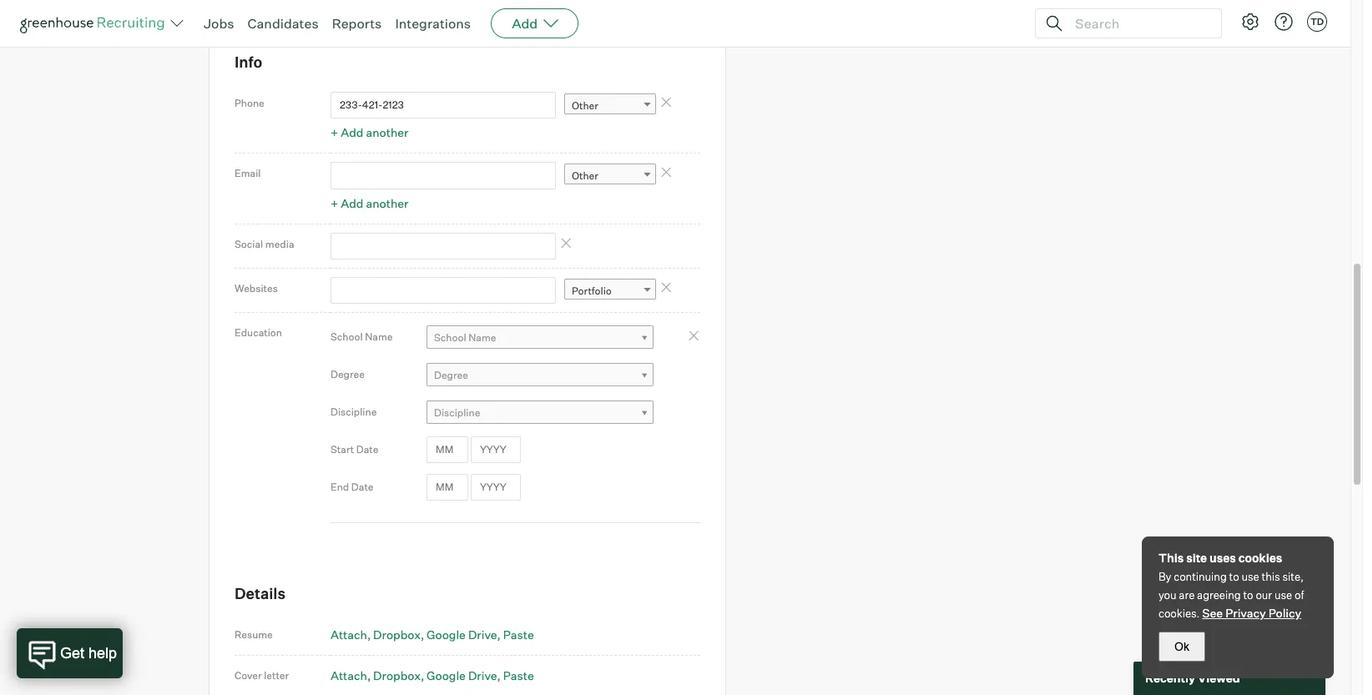 Task type: vqa. For each thing, say whether or not it's contained in the screenshot.
right Degree
yes



Task type: locate. For each thing, give the bounding box(es) containing it.
1 vertical spatial another
[[366, 196, 409, 210]]

+ for email
[[331, 196, 338, 210]]

google drive link
[[427, 628, 501, 642], [427, 668, 501, 683]]

0 vertical spatial dropbox
[[373, 628, 421, 642]]

1 yyyy text field from the top
[[471, 436, 521, 463]]

other
[[572, 99, 598, 112], [572, 170, 598, 182]]

drive
[[468, 628, 497, 642], [468, 668, 497, 683]]

phone
[[235, 97, 264, 109]]

viewed
[[1198, 671, 1240, 686]]

dropbox
[[373, 628, 421, 642], [373, 668, 421, 683]]

MM text field
[[427, 436, 468, 463], [427, 474, 468, 501]]

0 vertical spatial paste link
[[503, 628, 534, 642]]

paste for cover letter
[[503, 668, 534, 683]]

+ add another link
[[331, 125, 409, 140], [331, 196, 409, 210]]

attach link
[[331, 628, 371, 642], [331, 668, 371, 683]]

0 horizontal spatial school
[[331, 331, 363, 343]]

1 google from the top
[[427, 628, 466, 642]]

1 vertical spatial dropbox
[[373, 668, 421, 683]]

attach for resume
[[331, 628, 367, 642]]

mm text field for end date
[[427, 474, 468, 501]]

uses
[[1210, 551, 1236, 565]]

to
[[1229, 570, 1239, 583], [1243, 588, 1253, 602]]

1 dropbox from the top
[[373, 628, 421, 642]]

date right 'start'
[[356, 443, 379, 456]]

0 vertical spatial to
[[1229, 570, 1239, 583]]

1 vertical spatial yyyy text field
[[471, 474, 521, 501]]

1 vertical spatial + add another
[[331, 196, 409, 210]]

0 horizontal spatial name
[[365, 331, 393, 343]]

dropbox link
[[373, 628, 424, 642], [373, 668, 424, 683]]

YYYY text field
[[471, 436, 521, 463], [471, 474, 521, 501]]

0 horizontal spatial discipline
[[331, 406, 377, 418]]

1 + from the top
[[331, 125, 338, 140]]

discipline
[[331, 406, 377, 418], [434, 407, 480, 419]]

1 vertical spatial use
[[1275, 588, 1292, 602]]

2 drive from the top
[[468, 668, 497, 683]]

1 other link from the top
[[564, 93, 656, 118]]

1 vertical spatial other
[[572, 170, 598, 182]]

2 yyyy text field from the top
[[471, 474, 521, 501]]

1 vertical spatial attach dropbox google drive paste
[[331, 668, 534, 683]]

of
[[1295, 588, 1304, 602]]

2 attach dropbox google drive paste from the top
[[331, 668, 534, 683]]

1 vertical spatial attach
[[331, 668, 367, 683]]

1 horizontal spatial discipline
[[434, 407, 480, 419]]

privacy
[[1225, 606, 1266, 620]]

use left the this
[[1242, 570, 1259, 583]]

jobs
[[204, 15, 234, 32]]

+ for phone
[[331, 125, 338, 140]]

2 another from the top
[[366, 196, 409, 210]]

attach
[[331, 628, 367, 642], [331, 668, 367, 683]]

2 dropbox link from the top
[[373, 668, 424, 683]]

1 attach link from the top
[[331, 628, 371, 642]]

1 vertical spatial +
[[331, 196, 338, 210]]

0 vertical spatial + add another
[[331, 125, 409, 140]]

1 vertical spatial other link
[[564, 164, 656, 188]]

school name
[[331, 331, 393, 343], [434, 332, 496, 344]]

google
[[427, 628, 466, 642], [427, 668, 466, 683]]

resume
[[235, 628, 273, 641]]

google for cover letter
[[427, 668, 466, 683]]

1 attach dropbox google drive paste from the top
[[331, 628, 534, 642]]

add
[[512, 15, 538, 32], [341, 125, 363, 140], [341, 196, 363, 210]]

1 vertical spatial google
[[427, 668, 466, 683]]

add inside "popup button"
[[512, 15, 538, 32]]

0 vertical spatial add
[[512, 15, 538, 32]]

discipline inside 'link'
[[434, 407, 480, 419]]

date
[[356, 443, 379, 456], [351, 481, 374, 494]]

policy
[[1268, 606, 1301, 620]]

2 google from the top
[[427, 668, 466, 683]]

1 dropbox link from the top
[[373, 628, 424, 642]]

0 vertical spatial other
[[572, 99, 598, 112]]

2 + from the top
[[331, 196, 338, 210]]

start date
[[331, 443, 379, 456]]

attach dropbox google drive paste
[[331, 628, 534, 642], [331, 668, 534, 683]]

0 vertical spatial +
[[331, 125, 338, 140]]

mm text field for start date
[[427, 436, 468, 463]]

dropbox for cover letter
[[373, 668, 421, 683]]

0 horizontal spatial school name
[[331, 331, 393, 343]]

agreeing
[[1197, 588, 1241, 602]]

date right end
[[351, 481, 374, 494]]

dropbox for resume
[[373, 628, 421, 642]]

email
[[235, 167, 261, 180]]

0 vertical spatial + add another link
[[331, 125, 409, 140]]

other for email
[[572, 170, 598, 182]]

1 + add another from the top
[[331, 125, 409, 140]]

1 other from the top
[[572, 99, 598, 112]]

paste link
[[503, 628, 534, 642], [503, 668, 534, 683]]

1 horizontal spatial school
[[434, 332, 466, 344]]

site,
[[1282, 570, 1304, 583]]

other link
[[564, 93, 656, 118], [564, 164, 656, 188]]

0 vertical spatial google
[[427, 628, 466, 642]]

integrations link
[[395, 15, 471, 32]]

0 vertical spatial google drive link
[[427, 628, 501, 642]]

this
[[1159, 551, 1184, 565]]

see privacy policy
[[1202, 606, 1301, 620]]

None text field
[[331, 92, 556, 119], [331, 162, 556, 189], [331, 232, 556, 260], [331, 277, 556, 304], [331, 92, 556, 119], [331, 162, 556, 189], [331, 232, 556, 260], [331, 277, 556, 304]]

+
[[331, 125, 338, 140], [331, 196, 338, 210]]

1 vertical spatial google drive link
[[427, 668, 501, 683]]

other link for email
[[564, 164, 656, 188]]

recently
[[1145, 671, 1195, 686]]

Search text field
[[1071, 11, 1206, 35]]

jobs link
[[204, 15, 234, 32]]

0 vertical spatial attach
[[331, 628, 367, 642]]

2 other link from the top
[[564, 164, 656, 188]]

+ add another
[[331, 125, 409, 140], [331, 196, 409, 210]]

0 vertical spatial other link
[[564, 93, 656, 118]]

1 google drive link from the top
[[427, 628, 501, 642]]

1 horizontal spatial degree
[[434, 369, 468, 382]]

1 vertical spatial + add another link
[[331, 196, 409, 210]]

2 paste link from the top
[[503, 668, 534, 683]]

0 vertical spatial attach dropbox google drive paste
[[331, 628, 534, 642]]

0 vertical spatial date
[[356, 443, 379, 456]]

0 horizontal spatial degree
[[331, 368, 365, 381]]

this site uses cookies
[[1159, 551, 1282, 565]]

degree
[[331, 368, 365, 381], [434, 369, 468, 382]]

0 vertical spatial paste
[[503, 628, 534, 642]]

1 paste link from the top
[[503, 628, 534, 642]]

paste link for cover letter
[[503, 668, 534, 683]]

1 vertical spatial dropbox link
[[373, 668, 424, 683]]

1 vertical spatial paste
[[503, 668, 534, 683]]

0 vertical spatial attach link
[[331, 628, 371, 642]]

2 mm text field from the top
[[427, 474, 468, 501]]

school
[[331, 331, 363, 343], [434, 332, 466, 344]]

cover letter
[[235, 669, 289, 682]]

portfolio
[[572, 285, 612, 297]]

2 dropbox from the top
[[373, 668, 421, 683]]

0 horizontal spatial to
[[1229, 570, 1239, 583]]

1 drive from the top
[[468, 628, 497, 642]]

1 attach from the top
[[331, 628, 367, 642]]

+ add another for phone
[[331, 125, 409, 140]]

1 vertical spatial mm text field
[[427, 474, 468, 501]]

another for phone
[[366, 125, 409, 140]]

date for end date
[[351, 481, 374, 494]]

0 vertical spatial another
[[366, 125, 409, 140]]

2 attach from the top
[[331, 668, 367, 683]]

name
[[365, 331, 393, 343], [468, 332, 496, 344]]

1 vertical spatial attach link
[[331, 668, 371, 683]]

another
[[366, 125, 409, 140], [366, 196, 409, 210]]

2 other from the top
[[572, 170, 598, 182]]

recently viewed
[[1145, 671, 1240, 686]]

1 vertical spatial paste link
[[503, 668, 534, 683]]

use
[[1242, 570, 1259, 583], [1275, 588, 1292, 602]]

0 vertical spatial dropbox link
[[373, 628, 424, 642]]

discipline link
[[427, 401, 654, 425]]

1 vertical spatial drive
[[468, 668, 497, 683]]

yyyy text field for start date
[[471, 436, 521, 463]]

1 horizontal spatial school name
[[434, 332, 496, 344]]

1 another from the top
[[366, 125, 409, 140]]

1 horizontal spatial to
[[1243, 588, 1253, 602]]

1 vertical spatial date
[[351, 481, 374, 494]]

paste
[[503, 628, 534, 642], [503, 668, 534, 683]]

2 paste from the top
[[503, 668, 534, 683]]

2 attach link from the top
[[331, 668, 371, 683]]

education
[[235, 327, 282, 339]]

2 + add another from the top
[[331, 196, 409, 210]]

0 vertical spatial drive
[[468, 628, 497, 642]]

td button
[[1304, 8, 1331, 35]]

2 vertical spatial add
[[341, 196, 363, 210]]

use left 'of'
[[1275, 588, 1292, 602]]

end
[[331, 481, 349, 494]]

social
[[235, 237, 263, 250]]

2 google drive link from the top
[[427, 668, 501, 683]]

0 vertical spatial use
[[1242, 570, 1259, 583]]

to left our
[[1243, 588, 1253, 602]]

0 vertical spatial yyyy text field
[[471, 436, 521, 463]]

google drive link for cover letter
[[427, 668, 501, 683]]

start
[[331, 443, 354, 456]]

+ add another link for phone
[[331, 125, 409, 140]]

portfolio link
[[564, 279, 656, 303]]

0 vertical spatial mm text field
[[427, 436, 468, 463]]

attach for cover letter
[[331, 668, 367, 683]]

to down uses
[[1229, 570, 1239, 583]]

1 paste from the top
[[503, 628, 534, 642]]

attach link for resume
[[331, 628, 371, 642]]

1 vertical spatial add
[[341, 125, 363, 140]]

1 horizontal spatial use
[[1275, 588, 1292, 602]]

reports
[[332, 15, 382, 32]]

2 + add another link from the top
[[331, 196, 409, 210]]

1 mm text field from the top
[[427, 436, 468, 463]]

1 + add another link from the top
[[331, 125, 409, 140]]

google drive link for resume
[[427, 628, 501, 642]]



Task type: describe. For each thing, give the bounding box(es) containing it.
details
[[235, 585, 286, 603]]

by
[[1159, 570, 1171, 583]]

td
[[1310, 16, 1324, 28]]

paste link for resume
[[503, 628, 534, 642]]

degree link
[[427, 363, 654, 387]]

0 horizontal spatial use
[[1242, 570, 1259, 583]]

this
[[1262, 570, 1280, 583]]

yyyy text field for end date
[[471, 474, 521, 501]]

integrations
[[395, 15, 471, 32]]

info
[[235, 53, 262, 71]]

you
[[1159, 588, 1177, 602]]

add for phone
[[341, 125, 363, 140]]

are
[[1179, 588, 1195, 602]]

other for phone
[[572, 99, 598, 112]]

school name inside the school name link
[[434, 332, 496, 344]]

attach dropbox google drive paste for resume
[[331, 628, 534, 642]]

add button
[[491, 8, 579, 38]]

reports link
[[332, 15, 382, 32]]

dropbox link for cover letter
[[373, 668, 424, 683]]

continuing
[[1174, 570, 1227, 583]]

our
[[1256, 588, 1272, 602]]

attach dropbox google drive paste for cover letter
[[331, 668, 534, 683]]

candidates link
[[248, 15, 319, 32]]

+ add another for email
[[331, 196, 409, 210]]

end date
[[331, 481, 374, 494]]

websites
[[235, 282, 278, 295]]

1 vertical spatial to
[[1243, 588, 1253, 602]]

date for start date
[[356, 443, 379, 456]]

1 horizontal spatial name
[[468, 332, 496, 344]]

drive for resume
[[468, 628, 497, 642]]

school name link
[[427, 326, 654, 350]]

ok
[[1174, 640, 1189, 654]]

by continuing to use this site, you are agreeing to our use of cookies.
[[1159, 570, 1304, 620]]

other link for phone
[[564, 93, 656, 118]]

cover
[[235, 669, 262, 682]]

candidates
[[248, 15, 319, 32]]

google for resume
[[427, 628, 466, 642]]

drive for cover letter
[[468, 668, 497, 683]]

cookies
[[1238, 551, 1282, 565]]

paste for resume
[[503, 628, 534, 642]]

greenhouse recruiting image
[[20, 13, 170, 33]]

td button
[[1307, 12, 1327, 32]]

ok button
[[1159, 632, 1205, 662]]

dropbox link for resume
[[373, 628, 424, 642]]

+ add another link for email
[[331, 196, 409, 210]]

see privacy policy link
[[1202, 606, 1301, 620]]

cookies.
[[1159, 607, 1200, 620]]

see
[[1202, 606, 1223, 620]]

configure image
[[1240, 12, 1260, 32]]

site
[[1186, 551, 1207, 565]]

media
[[265, 237, 294, 250]]

letter
[[264, 669, 289, 682]]

another for email
[[366, 196, 409, 210]]

attach link for cover letter
[[331, 668, 371, 683]]

add for email
[[341, 196, 363, 210]]

social media
[[235, 237, 294, 250]]



